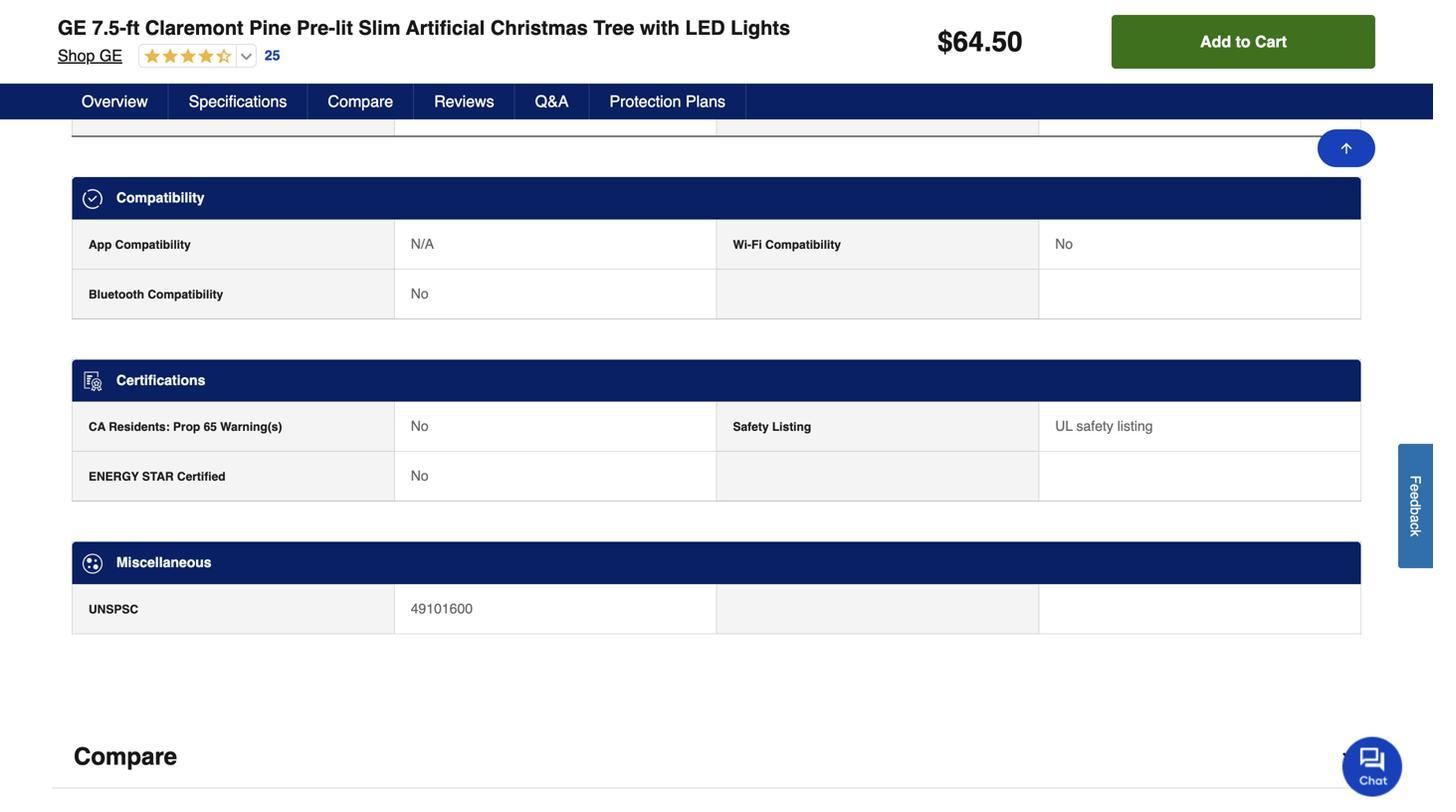 Task type: locate. For each thing, give the bounding box(es) containing it.
0 horizontal spatial compare
[[74, 743, 177, 771]]

safety listing
[[733, 420, 812, 434]]

no
[[411, 103, 429, 119], [1056, 236, 1074, 252], [411, 286, 429, 302], [411, 418, 429, 434], [411, 468, 429, 484]]

e up 'b' on the bottom of page
[[1408, 492, 1424, 500]]

1 vertical spatial ge
[[99, 46, 122, 65]]

64
[[953, 26, 984, 58]]

pine
[[249, 16, 291, 39]]

protection plans
[[610, 92, 726, 111]]

christmas
[[491, 16, 588, 39]]

f
[[1408, 476, 1424, 484]]

compare for f e e d b a c k
[[74, 743, 177, 771]]

tree left stand
[[140, 105, 165, 119]]

ge
[[58, 16, 87, 39], [99, 46, 122, 65]]

pre-
[[297, 16, 336, 39]]

compare button
[[308, 84, 414, 119], [52, 726, 1382, 789]]

fi
[[752, 238, 762, 252]]

replacement
[[89, 55, 163, 69]]

1 vertical spatial compare button
[[52, 726, 1382, 789]]

1 vertical spatial compare
[[74, 743, 177, 771]]

ul
[[1056, 418, 1073, 434]]

certified
[[177, 470, 226, 484]]

compare
[[328, 92, 394, 111], [74, 743, 177, 771]]

led
[[686, 16, 725, 39]]

wi-
[[733, 238, 752, 252]]

0 vertical spatial compare
[[328, 92, 394, 111]]

protection plans button
[[590, 84, 747, 119]]

e
[[1408, 484, 1424, 492], [1408, 492, 1424, 500]]

to
[[1236, 32, 1251, 51]]

add to cart button
[[1112, 15, 1376, 69]]

cart
[[1256, 32, 1288, 51]]

tree
[[594, 16, 635, 39], [140, 105, 165, 119]]

k
[[1408, 530, 1424, 537]]

e up the d
[[1408, 484, 1424, 492]]

0 vertical spatial tree
[[594, 16, 635, 39]]

25
[[265, 47, 280, 63]]

1 vertical spatial tree
[[140, 105, 165, 119]]

0 horizontal spatial tree
[[140, 105, 165, 119]]

lights
[[731, 16, 791, 39]]

wi-fi compatibility
[[733, 238, 841, 252]]

1 horizontal spatial compare
[[328, 92, 394, 111]]

0 vertical spatial ge
[[58, 16, 87, 39]]

claremont
[[145, 16, 244, 39]]

overview
[[82, 92, 148, 111]]

1 horizontal spatial ge
[[99, 46, 122, 65]]

compatibility up app compatibility
[[116, 190, 205, 206]]

fuses
[[227, 55, 262, 69]]

included
[[265, 55, 314, 69]]

ge down 7.5-
[[99, 46, 122, 65]]

listing
[[1118, 418, 1154, 434]]

compatibility
[[116, 190, 205, 206], [115, 238, 191, 252], [766, 238, 841, 252], [148, 288, 223, 302]]

c
[[1408, 523, 1424, 530]]

1 horizontal spatial tree
[[594, 16, 635, 39]]

safety
[[1077, 418, 1114, 434]]

ca residents: prop 65 warning(s)
[[89, 420, 282, 434]]

ge up shop
[[58, 16, 87, 39]]

unspsc
[[89, 603, 138, 617]]

49101600
[[411, 601, 473, 617]]

no for energy star certified
[[411, 468, 429, 484]]

$
[[938, 26, 953, 58]]

7.5-
[[92, 16, 126, 39]]

0 vertical spatial compare button
[[308, 84, 414, 119]]

f e e d b a c k button
[[1399, 444, 1434, 568]]

star
[[142, 470, 174, 484]]

tree left with
[[594, 16, 635, 39]]

65
[[204, 420, 217, 434]]

certifications
[[116, 372, 205, 388]]

add
[[1201, 32, 1232, 51]]

compare button for q&a
[[308, 84, 414, 119]]



Task type: describe. For each thing, give the bounding box(es) containing it.
q&a
[[535, 92, 569, 111]]

listing
[[773, 420, 812, 434]]

reviews
[[434, 92, 495, 111]]

replacement bulbs and fuses included
[[89, 55, 314, 69]]

b
[[1408, 507, 1424, 515]]

0 horizontal spatial ge
[[58, 16, 87, 39]]

overview button
[[62, 84, 169, 119]]

q&a button
[[515, 84, 590, 119]]

energy
[[89, 470, 139, 484]]

1 e from the top
[[1408, 484, 1424, 492]]

and
[[203, 55, 224, 69]]

bulbs
[[166, 55, 200, 69]]

.
[[984, 26, 992, 58]]

2 e from the top
[[1408, 492, 1424, 500]]

no for bluetooth compatibility
[[411, 286, 429, 302]]

bluetooth compatibility
[[89, 288, 223, 302]]

50
[[992, 26, 1023, 58]]

prop
[[173, 420, 200, 434]]

bluetooth
[[89, 288, 144, 302]]

slim
[[359, 16, 401, 39]]

ca
[[89, 420, 106, 434]]

shop
[[58, 46, 95, 65]]

d
[[1408, 500, 1424, 507]]

with
[[640, 16, 680, 39]]

$ 64 . 50
[[938, 26, 1023, 58]]

specifications button
[[169, 84, 308, 119]]

ft
[[126, 16, 140, 39]]

ge 7.5-ft claremont pine pre-lit slim artificial christmas tree with led lights
[[58, 16, 791, 39]]

residents:
[[109, 420, 170, 434]]

warning(s)
[[220, 420, 282, 434]]

4.4 stars image
[[139, 48, 232, 66]]

chat invite button image
[[1343, 736, 1404, 797]]

compare button for f e e d b a c k
[[52, 726, 1382, 789]]

compatibility right "fi"
[[766, 238, 841, 252]]

a
[[1408, 515, 1424, 523]]

compare for q&a
[[328, 92, 394, 111]]

no for rotating tree stand
[[411, 103, 429, 119]]

protection
[[610, 92, 682, 111]]

rotating
[[89, 105, 137, 119]]

compatibility up bluetooth compatibility on the left of page
[[115, 238, 191, 252]]

no for ca residents: prop 65 warning(s)
[[411, 418, 429, 434]]

rotating tree stand
[[89, 105, 201, 119]]

lit
[[336, 16, 353, 39]]

stand
[[168, 105, 201, 119]]

arrow up image
[[1339, 140, 1355, 156]]

n/a
[[411, 236, 434, 252]]

reviews button
[[414, 84, 515, 119]]

compatibility down app compatibility
[[148, 288, 223, 302]]

artificial
[[406, 16, 485, 39]]

app compatibility
[[89, 238, 191, 252]]

energy star certified
[[89, 470, 226, 484]]

chevron down image
[[1340, 747, 1360, 767]]

f e e d b a c k
[[1408, 476, 1424, 537]]

miscellaneous
[[116, 555, 212, 571]]

add to cart
[[1201, 32, 1288, 51]]

plans
[[686, 92, 726, 111]]

shop ge
[[58, 46, 122, 65]]

specifications
[[189, 92, 287, 111]]

app
[[89, 238, 112, 252]]

ul safety listing
[[1056, 418, 1154, 434]]

safety
[[733, 420, 769, 434]]



Task type: vqa. For each thing, say whether or not it's contained in the screenshot.
ENERGY STAR Certified
yes



